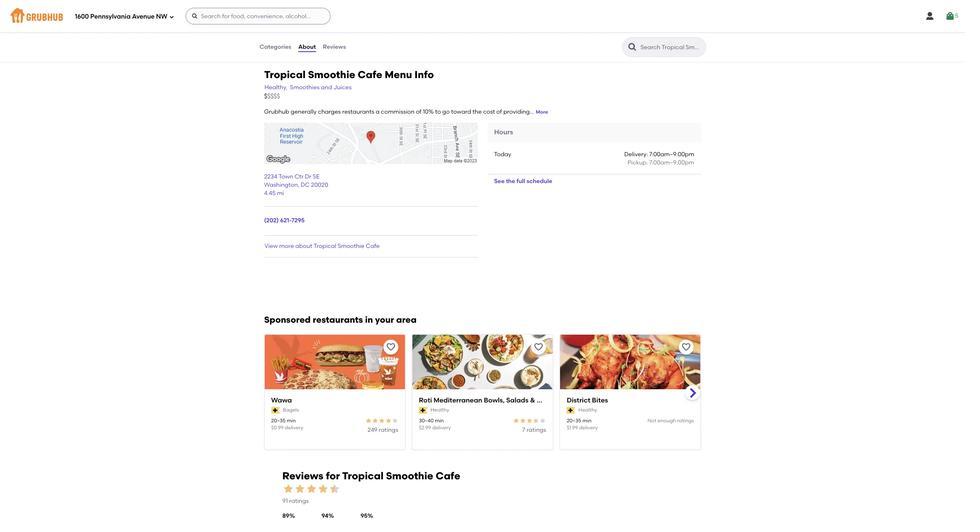 Task type: locate. For each thing, give the bounding box(es) containing it.
min down bagels
[[287, 418, 296, 424]]

0 horizontal spatial subscription pass image
[[271, 408, 280, 414]]

249
[[368, 427, 377, 434]]

20–35 inside 20–35 min $0.99 delivery
[[271, 418, 286, 424]]

ratings right 91
[[289, 498, 309, 505]]

toward
[[451, 108, 471, 115]]

0 vertical spatial 7:00am–9:00pm
[[649, 151, 694, 158]]

0 horizontal spatial save this restaurant button
[[383, 340, 398, 355]]

1 7:00am–9:00pm from the top
[[649, 151, 694, 158]]

delivery
[[285, 425, 303, 431], [432, 425, 451, 431], [579, 425, 598, 431]]

$1.99
[[567, 425, 578, 431]]

2 horizontal spatial subscription pass image
[[567, 408, 575, 414]]

wawa logo image
[[265, 335, 405, 404]]

$
[[264, 93, 267, 100]]

cost
[[483, 108, 495, 115]]

7:00am–9:00pm
[[649, 151, 694, 158], [649, 159, 694, 166]]

delivery inside 20–35 min $0.99 delivery
[[285, 425, 303, 431]]

see the full schedule button
[[488, 174, 559, 189]]

delivery inside 20–35 min $1.99 delivery
[[579, 425, 598, 431]]

delivery for district bites
[[579, 425, 598, 431]]

2 horizontal spatial min
[[583, 418, 592, 424]]

search icon image
[[627, 42, 637, 52]]

of right cost
[[497, 108, 502, 115]]

0 horizontal spatial of
[[416, 108, 422, 115]]

3 subscription pass image from the left
[[567, 408, 575, 414]]

delivery: 7:00am–9:00pm
[[624, 151, 694, 158]]

subscription pass image down roti
[[419, 408, 427, 414]]

reviews inside button
[[323, 43, 346, 50]]

bagels
[[283, 408, 299, 413]]

delivery for roti mediterranean bowls, salads & pitas
[[432, 425, 451, 431]]

7:00am–9:00pm up pickup: 7:00am–9:00pm at the top
[[649, 151, 694, 158]]

Search Tropical Smoothie Cafe  search field
[[640, 43, 703, 51]]

tropical right about
[[314, 243, 336, 250]]

tropical up healthy,
[[264, 69, 306, 81]]

3 delivery from the left
[[579, 425, 598, 431]]

categories button
[[259, 32, 292, 62]]

91 ratings
[[282, 498, 309, 505]]

info
[[415, 69, 434, 81]]

1 horizontal spatial the
[[506, 178, 515, 185]]

1 horizontal spatial 20–35
[[567, 418, 581, 424]]

(202)
[[264, 217, 279, 224]]

2 save this restaurant button from the left
[[531, 340, 546, 355]]

full
[[517, 178, 525, 185]]

1 save this restaurant image from the left
[[386, 343, 396, 352]]

pitas
[[537, 397, 553, 405]]

20–35 up $1.99
[[567, 418, 581, 424]]

1 min from the left
[[287, 418, 296, 424]]

delivery for wawa
[[285, 425, 303, 431]]

reviews button
[[323, 32, 346, 62]]

view
[[265, 243, 278, 250]]

save this restaurant button for district
[[679, 340, 694, 355]]

the left cost
[[473, 108, 482, 115]]

2 healthy from the left
[[579, 408, 597, 413]]

2 20–35 from the left
[[567, 418, 581, 424]]

2 horizontal spatial tropical
[[342, 471, 384, 483]]

save this restaurant button for roti
[[531, 340, 546, 355]]

1 vertical spatial the
[[506, 178, 515, 185]]

$$$$$
[[264, 93, 280, 100]]

2 save this restaurant image from the left
[[682, 343, 692, 352]]

min inside 20–35 min $0.99 delivery
[[287, 418, 296, 424]]

subscription pass image
[[271, 408, 280, 414], [419, 408, 427, 414], [567, 408, 575, 414]]

2 min from the left
[[435, 418, 444, 424]]

healthy, button
[[264, 83, 288, 92]]

1 vertical spatial smoothie
[[338, 243, 364, 250]]

restaurants left a
[[342, 108, 374, 115]]

delivery right $1.99
[[579, 425, 598, 431]]

reviews for reviews for tropical smoothie cafe
[[282, 471, 323, 483]]

(202) 621-7295
[[264, 217, 305, 224]]

grubhub generally charges restaurants a commission of 10% to go toward the cost of providing ... more
[[264, 108, 548, 115]]

...
[[530, 108, 534, 115]]

area
[[396, 315, 417, 325]]

about
[[295, 243, 312, 250]]

0 horizontal spatial healthy
[[431, 408, 449, 413]]

healthy down the district bites
[[579, 408, 597, 413]]

reviews right about
[[323, 43, 346, 50]]

save this restaurant image for wawa
[[386, 343, 396, 352]]

delivery right $0.99
[[285, 425, 303, 431]]

ratings for 91 ratings
[[289, 498, 309, 505]]

7295
[[292, 217, 305, 224]]

save this restaurant image
[[386, 343, 396, 352], [682, 343, 692, 352]]

0 horizontal spatial save this restaurant image
[[386, 343, 396, 352]]

delivery:
[[624, 151, 648, 158]]

20–35 min $1.99 delivery
[[567, 418, 598, 431]]

20020
[[311, 182, 328, 189]]

subscription pass image down "district"
[[567, 408, 575, 414]]

10%
[[423, 108, 434, 115]]

0 vertical spatial reviews
[[323, 43, 346, 50]]

30–40 min $2.99 delivery
[[419, 418, 451, 431]]

7:00am–9:00pm down the delivery: 7:00am–9:00pm
[[649, 159, 694, 166]]

ratings right 249
[[379, 427, 398, 434]]

0 horizontal spatial 20–35
[[271, 418, 286, 424]]

tropical
[[264, 69, 306, 81], [314, 243, 336, 250], [342, 471, 384, 483]]

2 vertical spatial smoothie
[[386, 471, 433, 483]]

1 20–35 from the left
[[271, 418, 286, 424]]

the left full
[[506, 178, 515, 185]]

subscription pass image for wawa
[[271, 408, 280, 414]]

healthy up 30–40 min $2.99 delivery
[[431, 408, 449, 413]]

delivery inside 30–40 min $2.99 delivery
[[432, 425, 451, 431]]

svg image
[[945, 11, 955, 21], [191, 13, 198, 19], [169, 14, 174, 19]]

2 7:00am–9:00pm from the top
[[649, 159, 694, 166]]

1 horizontal spatial svg image
[[191, 13, 198, 19]]

2 horizontal spatial save this restaurant button
[[679, 340, 694, 355]]

min inside 20–35 min $1.99 delivery
[[583, 418, 592, 424]]

more
[[536, 109, 548, 115]]

subscription pass image down wawa
[[271, 408, 280, 414]]

bites
[[592, 397, 608, 405]]

of
[[416, 108, 422, 115], [497, 108, 502, 115]]

cafe
[[358, 69, 382, 81], [366, 243, 380, 250], [436, 471, 460, 483]]

1 healthy from the left
[[431, 408, 449, 413]]

7
[[522, 427, 525, 434]]

ctr
[[295, 173, 304, 180]]

1 horizontal spatial min
[[435, 418, 444, 424]]

mediterranean
[[434, 397, 482, 405]]

charges
[[318, 108, 341, 115]]

healthy,
[[265, 84, 288, 91]]

grubhub
[[264, 108, 289, 115]]

about button
[[298, 32, 316, 62]]

save this restaurant button
[[383, 340, 398, 355], [531, 340, 546, 355], [679, 340, 694, 355]]

reviews
[[323, 43, 346, 50], [282, 471, 323, 483]]

1 horizontal spatial subscription pass image
[[419, 408, 427, 414]]

town
[[279, 173, 293, 180]]

20–35
[[271, 418, 286, 424], [567, 418, 581, 424]]

0 horizontal spatial min
[[287, 418, 296, 424]]

0 vertical spatial tropical
[[264, 69, 306, 81]]

0 vertical spatial smoothie
[[308, 69, 355, 81]]

0 horizontal spatial the
[[473, 108, 482, 115]]

reviews up 91 ratings
[[282, 471, 323, 483]]

0 horizontal spatial delivery
[[285, 425, 303, 431]]

1 vertical spatial tropical
[[314, 243, 336, 250]]

pickup: 7:00am–9:00pm
[[628, 159, 694, 166]]

1 delivery from the left
[[285, 425, 303, 431]]

not
[[648, 418, 657, 424]]

min inside 30–40 min $2.99 delivery
[[435, 418, 444, 424]]

healthy for bites
[[579, 408, 597, 413]]

2 subscription pass image from the left
[[419, 408, 427, 414]]

1 horizontal spatial delivery
[[432, 425, 451, 431]]

3 min from the left
[[583, 418, 592, 424]]

2 delivery from the left
[[432, 425, 451, 431]]

20–35 up $0.99
[[271, 418, 286, 424]]

menu
[[385, 69, 412, 81]]

wawa link
[[271, 396, 398, 406]]

ratings
[[677, 418, 694, 424], [379, 427, 398, 434], [527, 427, 546, 434], [289, 498, 309, 505]]

svg image
[[925, 11, 935, 21]]

the
[[473, 108, 482, 115], [506, 178, 515, 185]]

delivery right the '$2.99' at the bottom left of the page
[[432, 425, 451, 431]]

1 vertical spatial reviews
[[282, 471, 323, 483]]

min for wawa
[[287, 418, 296, 424]]

min
[[287, 418, 296, 424], [435, 418, 444, 424], [583, 418, 592, 424]]

ratings right 7
[[527, 427, 546, 434]]

categories
[[260, 43, 291, 50]]

min right 30–40
[[435, 418, 444, 424]]

dr
[[305, 173, 311, 180]]

7:00am–9:00pm for delivery: 7:00am–9:00pm
[[649, 151, 694, 158]]

go
[[442, 108, 450, 115]]

smoothie
[[308, 69, 355, 81], [338, 243, 364, 250], [386, 471, 433, 483]]

621-
[[280, 217, 292, 224]]

washington
[[264, 182, 298, 189]]

1 horizontal spatial healthy
[[579, 408, 597, 413]]

2 horizontal spatial delivery
[[579, 425, 598, 431]]

about
[[298, 43, 316, 50]]

1 horizontal spatial save this restaurant image
[[682, 343, 692, 352]]

ratings for 249 ratings
[[379, 427, 398, 434]]

1 vertical spatial 7:00am–9:00pm
[[649, 159, 694, 166]]

restaurants left in at the left bottom of page
[[313, 315, 363, 325]]

4.45
[[264, 190, 276, 197]]

star icon image
[[365, 418, 372, 424], [372, 418, 378, 424], [378, 418, 385, 424], [385, 418, 392, 424], [392, 418, 398, 424], [513, 418, 520, 424], [520, 418, 526, 424], [526, 418, 533, 424], [533, 418, 540, 424], [533, 418, 540, 424], [540, 418, 546, 424], [282, 484, 294, 495], [294, 484, 306, 495], [306, 484, 317, 495], [317, 484, 329, 495], [329, 484, 340, 495], [329, 484, 340, 495]]

of left the 10%
[[416, 108, 422, 115]]

1 save this restaurant button from the left
[[383, 340, 398, 355]]

1 horizontal spatial save this restaurant button
[[531, 340, 546, 355]]

Search for food, convenience, alcohol... search field
[[186, 8, 330, 24]]

min down the district bites
[[583, 418, 592, 424]]

view more about tropical smoothie cafe
[[265, 243, 380, 250]]

more button
[[536, 109, 548, 116]]

1 subscription pass image from the left
[[271, 408, 280, 414]]

2 horizontal spatial svg image
[[945, 11, 955, 21]]

healthy for mediterranean
[[431, 408, 449, 413]]

tropical right for
[[342, 471, 384, 483]]

1 horizontal spatial of
[[497, 108, 502, 115]]

3 save this restaurant button from the left
[[679, 340, 694, 355]]

30–40
[[419, 418, 434, 424]]

pennsylvania
[[90, 13, 131, 20]]

roti
[[419, 397, 432, 405]]

20–35 inside 20–35 min $1.99 delivery
[[567, 418, 581, 424]]

nw
[[156, 13, 167, 20]]



Task type: vqa. For each thing, say whether or not it's contained in the screenshot.
the right svg icon
yes



Task type: describe. For each thing, give the bounding box(es) containing it.
20–35 for district bites
[[567, 418, 581, 424]]

0 horizontal spatial tropical
[[264, 69, 306, 81]]

(202) 621-7295 button
[[264, 217, 305, 225]]

main navigation navigation
[[0, 0, 965, 32]]

roti mediterranean bowls, salads & pitas link
[[419, 396, 553, 406]]

save this restaurant image for district bites
[[682, 343, 692, 352]]

commission
[[381, 108, 415, 115]]

$2.99
[[419, 425, 431, 431]]

subscription pass image for district bites
[[567, 408, 575, 414]]

ratings for 7 ratings
[[527, 427, 546, 434]]

a
[[376, 108, 380, 115]]

svg image inside 5 button
[[945, 11, 955, 21]]

enough
[[658, 418, 676, 424]]

ratings right enough on the right bottom of page
[[677, 418, 694, 424]]

0 horizontal spatial svg image
[[169, 14, 174, 19]]

mi
[[277, 190, 284, 197]]

see
[[494, 178, 505, 185]]

91
[[282, 498, 288, 505]]

providing
[[503, 108, 530, 115]]

to
[[435, 108, 441, 115]]

hours
[[494, 128, 513, 136]]

smoothies and juices button
[[290, 83, 352, 92]]

roti mediterranean bowls, salads & pitas logo image
[[412, 335, 553, 404]]

1 vertical spatial cafe
[[366, 243, 380, 250]]

today
[[494, 151, 511, 158]]

wawa
[[271, 397, 292, 405]]

district bites link
[[567, 396, 694, 406]]

generally
[[291, 108, 317, 115]]

$0.99
[[271, 425, 284, 431]]

7:00am–9:00pm for pickup: 7:00am–9:00pm
[[649, 159, 694, 166]]

sponsored
[[264, 315, 311, 325]]

1 of from the left
[[416, 108, 422, 115]]

0 vertical spatial the
[[473, 108, 482, 115]]

district bites
[[567, 397, 608, 405]]

min for roti mediterranean bowls, salads & pitas
[[435, 418, 444, 424]]

2234
[[264, 173, 277, 180]]

sponsored restaurants in your area
[[264, 315, 417, 325]]

juices
[[334, 84, 352, 91]]

avenue
[[132, 13, 155, 20]]

in
[[365, 315, 373, 325]]

and
[[321, 84, 332, 91]]

reviews for reviews
[[323, 43, 346, 50]]

20–35 for wawa
[[271, 418, 286, 424]]

bowls,
[[484, 397, 505, 405]]

more
[[279, 243, 294, 250]]

your
[[375, 315, 394, 325]]

reviews for tropical smoothie cafe
[[282, 471, 460, 483]]

1600 pennsylvania avenue nw
[[75, 13, 167, 20]]

not enough ratings
[[648, 418, 694, 424]]

5
[[955, 12, 959, 19]]

the inside button
[[506, 178, 515, 185]]

district
[[567, 397, 591, 405]]

tropical smoothie cafe  menu info
[[264, 69, 434, 81]]

2234 town ctr dr se washington , dc 20020 4.45 mi
[[264, 173, 328, 197]]

schedule
[[527, 178, 552, 185]]

,
[[298, 182, 299, 189]]

dc
[[301, 182, 310, 189]]

smoothies
[[290, 84, 320, 91]]

for
[[326, 471, 340, 483]]

se
[[313, 173, 320, 180]]

&
[[530, 397, 535, 405]]

subscription pass image for roti mediterranean bowls, salads & pitas
[[419, 408, 427, 414]]

5 button
[[945, 9, 959, 24]]

1 horizontal spatial tropical
[[314, 243, 336, 250]]

2 vertical spatial tropical
[[342, 471, 384, 483]]

see the full schedule
[[494, 178, 552, 185]]

district bites logo image
[[560, 335, 701, 404]]

2 vertical spatial cafe
[[436, 471, 460, 483]]

249 ratings
[[368, 427, 398, 434]]

pickup:
[[628, 159, 648, 166]]

salads
[[506, 397, 529, 405]]

1 vertical spatial restaurants
[[313, 315, 363, 325]]

0 vertical spatial cafe
[[358, 69, 382, 81]]

2 of from the left
[[497, 108, 502, 115]]

1600
[[75, 13, 89, 20]]

min for district bites
[[583, 418, 592, 424]]

7 ratings
[[522, 427, 546, 434]]

roti mediterranean bowls, salads & pitas
[[419, 397, 553, 405]]

0 vertical spatial restaurants
[[342, 108, 374, 115]]

healthy, smoothies and juices
[[265, 84, 352, 91]]

save this restaurant image
[[534, 343, 544, 352]]



